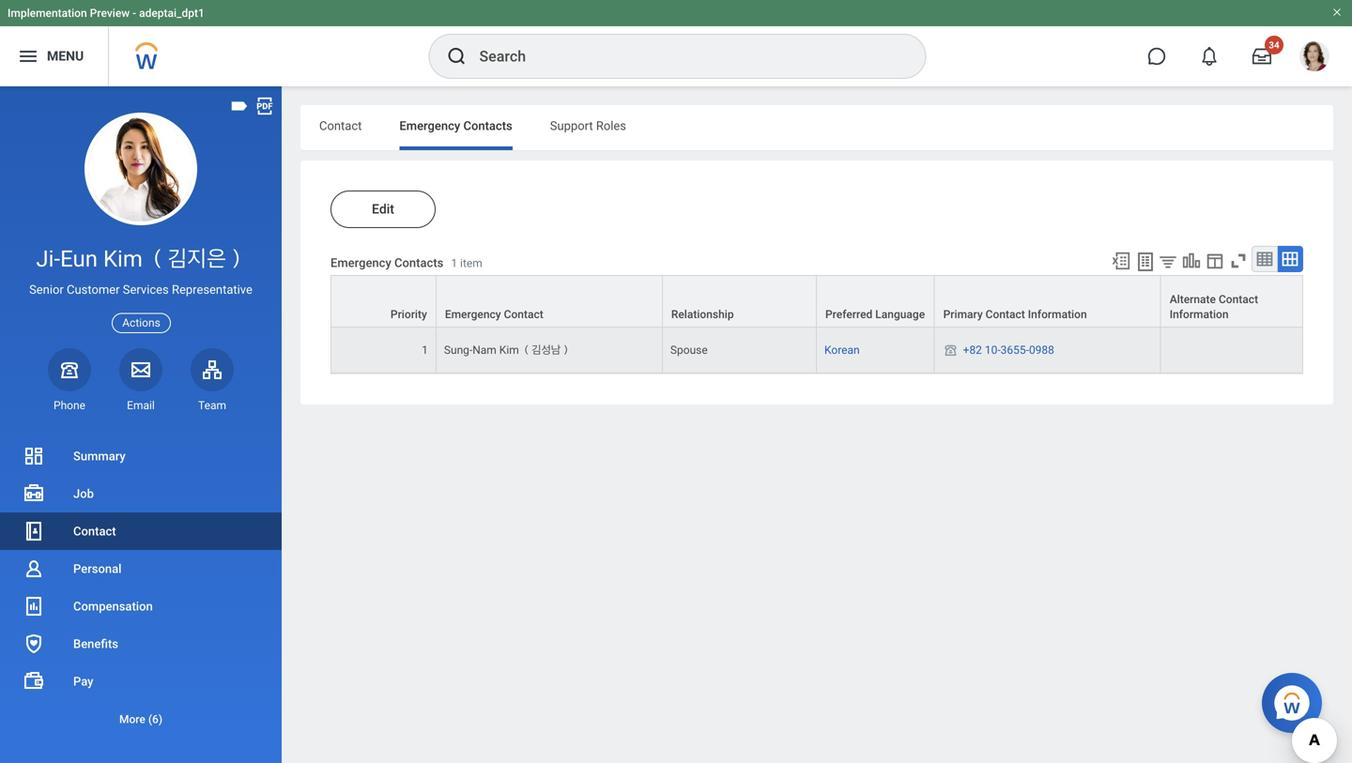 Task type: locate. For each thing, give the bounding box(es) containing it.
row containing alternate contact information
[[331, 275, 1304, 328]]

summary link
[[0, 438, 282, 475]]

team ji-eun kim （김지은） element
[[191, 398, 234, 413]]

mail image
[[130, 359, 152, 381]]

2 row from the top
[[331, 328, 1304, 374]]

contact link
[[0, 513, 282, 551]]

information down alternate
[[1170, 308, 1229, 321]]

information for primary contact information
[[1028, 308, 1088, 321]]

row down preferred
[[331, 328, 1304, 374]]

0 horizontal spatial contacts
[[395, 256, 444, 270]]

phone image
[[943, 343, 960, 358], [56, 359, 83, 381]]

kim for eun
[[103, 246, 143, 272]]

emergency down search icon
[[400, 119, 461, 133]]

pay image
[[23, 671, 45, 693]]

personal image
[[23, 558, 45, 581]]

personal
[[73, 562, 122, 576]]

ji-eun kim （김지은）
[[36, 246, 246, 272]]

1 horizontal spatial phone image
[[943, 343, 960, 358]]

tab list containing contact
[[301, 105, 1334, 150]]

emergency
[[400, 119, 461, 133], [331, 256, 392, 270], [445, 308, 501, 321]]

contact up sung-nam kim （김성남） element
[[504, 308, 544, 321]]

(6)
[[148, 713, 163, 727]]

profile logan mcneil image
[[1300, 41, 1330, 75]]

1 vertical spatial emergency
[[331, 256, 392, 270]]

ji-
[[36, 246, 60, 272]]

contacts inside tab list
[[464, 119, 513, 133]]

personal link
[[0, 551, 282, 588]]

1 vertical spatial kim
[[500, 344, 519, 357]]

+82
[[964, 344, 983, 357]]

emergency inside emergency contact popup button
[[445, 308, 501, 321]]

1
[[451, 257, 458, 270], [422, 344, 428, 357]]

information
[[1028, 308, 1088, 321], [1170, 308, 1229, 321]]

Search Workday  search field
[[480, 36, 887, 77]]

edit button
[[331, 191, 436, 228]]

alternate contact information
[[1170, 293, 1259, 321]]

kim inside 'navigation pane' region
[[103, 246, 143, 272]]

3655-
[[1001, 344, 1030, 357]]

team link
[[191, 348, 234, 413]]

job
[[73, 487, 94, 501]]

0 vertical spatial kim
[[103, 246, 143, 272]]

contacts left item
[[395, 256, 444, 270]]

emergency up priority popup button
[[331, 256, 392, 270]]

preferred language button
[[817, 276, 934, 327]]

click to view/edit grid preferences image
[[1205, 251, 1226, 271]]

row containing 1
[[331, 328, 1304, 374]]

tab list
[[301, 105, 1334, 150]]

contact up edit button
[[319, 119, 362, 133]]

2 information from the left
[[1170, 308, 1229, 321]]

emergency contact button
[[437, 276, 662, 327]]

0 horizontal spatial phone image
[[56, 359, 83, 381]]

phone image left +82
[[943, 343, 960, 358]]

1 horizontal spatial contacts
[[464, 119, 513, 133]]

eun
[[60, 246, 98, 272]]

priority
[[391, 308, 427, 321]]

row up 'korean' "link"
[[331, 275, 1304, 328]]

-
[[133, 7, 136, 20]]

sung-
[[444, 344, 473, 357]]

1 horizontal spatial 1
[[451, 257, 458, 270]]

0 horizontal spatial information
[[1028, 308, 1088, 321]]

contacts for emergency contacts
[[464, 119, 513, 133]]

information up 0988 at the top of the page
[[1028, 308, 1088, 321]]

contact up personal
[[73, 525, 116, 539]]

email ji-eun kim （김지은） element
[[119, 398, 163, 413]]

information inside alternate contact information
[[1170, 308, 1229, 321]]

more (6)
[[119, 713, 163, 727]]

cell
[[1162, 328, 1304, 374]]

1 left item
[[451, 257, 458, 270]]

nam
[[473, 344, 497, 357]]

support roles
[[550, 119, 627, 133]]

contact inside alternate contact information
[[1219, 293, 1259, 306]]

emergency up nam
[[445, 308, 501, 321]]

more (6) button
[[0, 709, 282, 731]]

emergency inside tab list
[[400, 119, 461, 133]]

list
[[0, 438, 282, 738]]

preferred language
[[826, 308, 925, 321]]

1 horizontal spatial information
[[1170, 308, 1229, 321]]

pay
[[73, 675, 93, 689]]

0 vertical spatial emergency
[[400, 119, 461, 133]]

primary
[[944, 308, 983, 321]]

implementation
[[8, 7, 87, 20]]

1 row from the top
[[331, 275, 1304, 328]]

adeptai_dpt1
[[139, 7, 205, 20]]

alternate
[[1170, 293, 1217, 306]]

0 horizontal spatial 1
[[422, 344, 428, 357]]

kim up the senior customer services representative
[[103, 246, 143, 272]]

2 vertical spatial emergency
[[445, 308, 501, 321]]

10-
[[985, 344, 1001, 357]]

contacts down search icon
[[464, 119, 513, 133]]

1 left sung-
[[422, 344, 428, 357]]

contact
[[319, 119, 362, 133], [1219, 293, 1259, 306], [504, 308, 544, 321], [986, 308, 1026, 321], [73, 525, 116, 539]]

phone image inside popup button
[[56, 359, 83, 381]]

kim right nam
[[500, 344, 519, 357]]

item
[[460, 257, 483, 270]]

summary image
[[23, 445, 45, 468]]

0 vertical spatial contacts
[[464, 119, 513, 133]]

row
[[331, 275, 1304, 328], [331, 328, 1304, 374]]

emergency contacts 1 item
[[331, 256, 483, 270]]

compensation image
[[23, 596, 45, 618]]

toolbar
[[1103, 246, 1304, 275]]

1 information from the left
[[1028, 308, 1088, 321]]

kim
[[103, 246, 143, 272], [500, 344, 519, 357]]

senior customer services representative
[[29, 283, 253, 297]]

menu button
[[0, 26, 108, 86]]

select to filter grid data image
[[1158, 252, 1179, 271]]

0 vertical spatial 1
[[451, 257, 458, 270]]

contacts
[[464, 119, 513, 133], [395, 256, 444, 270]]

export to excel image
[[1111, 251, 1132, 271]]

contact down the fullscreen icon
[[1219, 293, 1259, 306]]

1 vertical spatial contacts
[[395, 256, 444, 270]]

sung-nam kim （김성남）
[[444, 344, 571, 357]]

1 vertical spatial 1
[[422, 344, 428, 357]]

senior
[[29, 283, 64, 297]]

1 horizontal spatial kim
[[500, 344, 519, 357]]

korean
[[825, 344, 860, 357]]

0 horizontal spatial kim
[[103, 246, 143, 272]]

contact up +82 10-3655-0988 link
[[986, 308, 1026, 321]]

relationship button
[[663, 276, 816, 327]]

phone image up phone
[[56, 359, 83, 381]]

search image
[[446, 45, 468, 68]]

justify image
[[17, 45, 39, 68]]

contact image
[[23, 520, 45, 543]]

benefits link
[[0, 626, 282, 663]]

email button
[[119, 348, 163, 413]]

emergency contacts
[[400, 119, 513, 133]]



Task type: describe. For each thing, give the bounding box(es) containing it.
expand table image
[[1281, 250, 1300, 269]]

emergency for emergency contacts
[[400, 119, 461, 133]]

（김성남）
[[522, 344, 571, 357]]

implementation preview -   adeptai_dpt1
[[8, 7, 205, 20]]

job link
[[0, 475, 282, 513]]

phone button
[[48, 348, 91, 413]]

row for ji-eun kim （김지은）
[[331, 275, 1304, 328]]

list containing summary
[[0, 438, 282, 738]]

inbox large image
[[1253, 47, 1272, 66]]

representative
[[172, 283, 253, 297]]

row for support roles
[[331, 328, 1304, 374]]

services
[[123, 283, 169, 297]]

（김지은）
[[148, 246, 246, 272]]

contact inside tab list
[[319, 119, 362, 133]]

emergency for emergency contacts 1 item
[[331, 256, 392, 270]]

contact for primary contact information
[[986, 308, 1026, 321]]

emergency contact
[[445, 308, 544, 321]]

more (6) button
[[0, 701, 282, 738]]

team
[[198, 399, 226, 412]]

email
[[127, 399, 155, 412]]

more
[[119, 713, 145, 727]]

table image
[[1256, 250, 1275, 269]]

menu
[[47, 48, 84, 64]]

actions
[[122, 317, 160, 330]]

compensation
[[73, 600, 153, 614]]

benefits
[[73, 637, 118, 651]]

support
[[550, 119, 593, 133]]

contact for emergency contact
[[504, 308, 544, 321]]

+82 10-3655-0988 link
[[964, 340, 1055, 357]]

spouse element
[[671, 340, 708, 357]]

spouse
[[671, 344, 708, 357]]

customer
[[67, 283, 120, 297]]

phone ji-eun kim （김지은） element
[[48, 398, 91, 413]]

34
[[1269, 39, 1280, 51]]

menu banner
[[0, 0, 1353, 86]]

relationship
[[672, 308, 734, 321]]

job image
[[23, 483, 45, 505]]

actions button
[[112, 313, 171, 333]]

view printable version (pdf) image
[[255, 96, 275, 116]]

export to worksheets image
[[1135, 251, 1157, 273]]

fullscreen image
[[1229, 251, 1249, 271]]

34 button
[[1242, 36, 1284, 77]]

primary contact information
[[944, 308, 1088, 321]]

phone
[[54, 399, 85, 412]]

notifications large image
[[1201, 47, 1219, 66]]

view worker - expand/collapse chart image
[[1182, 251, 1202, 271]]

primary contact information button
[[935, 276, 1161, 327]]

preferred
[[826, 308, 873, 321]]

pay link
[[0, 663, 282, 701]]

view team image
[[201, 359, 224, 381]]

compensation link
[[0, 588, 282, 626]]

emergency for emergency contact
[[445, 308, 501, 321]]

+82 10-3655-0988
[[964, 344, 1055, 357]]

sung-nam kim （김성남） element
[[444, 340, 571, 357]]

1 inside emergency contacts 1 item
[[451, 257, 458, 270]]

tag image
[[229, 96, 250, 116]]

contacts for emergency contacts 1 item
[[395, 256, 444, 270]]

preview
[[90, 7, 130, 20]]

contact for alternate contact information
[[1219, 293, 1259, 306]]

information for alternate contact information
[[1170, 308, 1229, 321]]

benefits image
[[23, 633, 45, 656]]

language
[[876, 308, 925, 321]]

close environment banner image
[[1332, 7, 1343, 18]]

korean link
[[825, 340, 860, 357]]

roles
[[596, 119, 627, 133]]

contact inside list
[[73, 525, 116, 539]]

0988
[[1030, 344, 1055, 357]]

summary
[[73, 450, 126, 464]]

alternate contact information button
[[1162, 276, 1303, 327]]

priority button
[[332, 276, 436, 327]]

navigation pane region
[[0, 86, 282, 764]]

kim for nam
[[500, 344, 519, 357]]

edit
[[372, 202, 395, 217]]



Task type: vqa. For each thing, say whether or not it's contained in the screenshot.
middle 'Progress'
no



